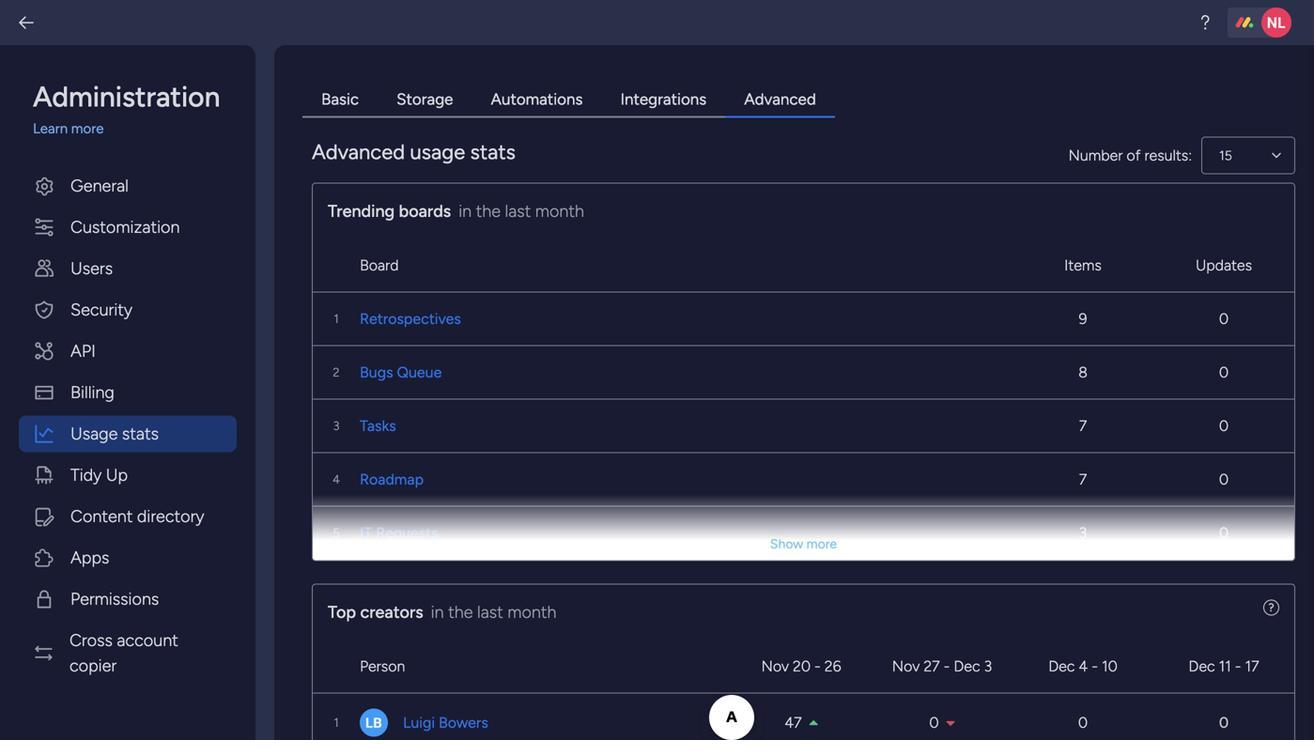 Task type: vqa. For each thing, say whether or not it's contained in the screenshot.


Task type: locate. For each thing, give the bounding box(es) containing it.
2 horizontal spatial 3
[[1080, 524, 1088, 542]]

0 horizontal spatial 4
[[333, 472, 340, 487]]

0 vertical spatial 3
[[333, 418, 340, 433]]

nov left 20
[[762, 658, 789, 676]]

0 horizontal spatial stats
[[122, 424, 159, 444]]

1 vertical spatial more
[[807, 536, 837, 552]]

tidy
[[70, 465, 102, 485]]

stats
[[471, 140, 516, 164], [122, 424, 159, 444]]

0 horizontal spatial dec
[[954, 658, 981, 676]]

2 7 from the top
[[1080, 471, 1088, 489]]

basic link
[[303, 83, 378, 118]]

cross account copier
[[69, 631, 178, 676]]

content
[[70, 507, 133, 527]]

1 vertical spatial stats
[[122, 424, 159, 444]]

1 horizontal spatial the
[[476, 201, 501, 221]]

directory
[[137, 507, 204, 527]]

stats down billing button
[[122, 424, 159, 444]]

3 - from the left
[[1092, 658, 1099, 676]]

1 vertical spatial 3
[[1080, 524, 1088, 542]]

sort asc image
[[810, 719, 818, 728], [947, 719, 956, 728]]

back to workspace image
[[17, 13, 36, 32]]

3
[[333, 418, 340, 433], [1080, 524, 1088, 542], [985, 658, 993, 676]]

1 horizontal spatial more
[[807, 536, 837, 552]]

the right "boards"
[[476, 201, 501, 221]]

last for trending boards in the last month
[[505, 201, 531, 221]]

3 dec from the left
[[1189, 658, 1216, 676]]

2 nov from the left
[[893, 658, 920, 676]]

usage
[[70, 424, 118, 444]]

1
[[334, 311, 339, 326], [334, 715, 339, 730]]

stats inside usage stats button
[[122, 424, 159, 444]]

0 horizontal spatial in
[[431, 602, 444, 623]]

nov 27 - dec 3
[[893, 658, 993, 676]]

billing button
[[19, 375, 237, 411]]

0 vertical spatial 1
[[334, 311, 339, 326]]

more inside administration learn more
[[71, 120, 104, 137]]

dec right '27'
[[954, 658, 981, 676]]

4 up 5
[[333, 472, 340, 487]]

bugs queue link
[[360, 361, 1013, 384]]

1 1 from the top
[[334, 311, 339, 326]]

dec for dec 11
[[1189, 658, 1216, 676]]

1 horizontal spatial advanced
[[745, 90, 817, 109]]

month
[[536, 201, 585, 221], [508, 602, 557, 623]]

the
[[476, 201, 501, 221], [448, 602, 473, 623]]

1 horizontal spatial in
[[459, 201, 472, 221]]

1 horizontal spatial stats
[[471, 140, 516, 164]]

0 vertical spatial the
[[476, 201, 501, 221]]

- for nov 20
[[815, 658, 821, 676]]

4 - from the left
[[1236, 658, 1242, 676]]

dec left 10
[[1049, 658, 1076, 676]]

1 7 from the top
[[1080, 417, 1088, 435]]

- right 11
[[1236, 658, 1242, 676]]

1 nov from the left
[[762, 658, 789, 676]]

1 horizontal spatial 4
[[1079, 658, 1089, 676]]

- right '27'
[[944, 658, 951, 676]]

1 vertical spatial 4
[[1079, 658, 1089, 676]]

dec
[[954, 658, 981, 676], [1049, 658, 1076, 676], [1189, 658, 1216, 676]]

the right creators
[[448, 602, 473, 623]]

bugs
[[360, 364, 393, 382]]

retrospectives link
[[360, 308, 1013, 330]]

advanced link
[[726, 83, 835, 118]]

nov for nov 20
[[762, 658, 789, 676]]

it requests
[[360, 524, 439, 542]]

apps button
[[19, 540, 237, 577]]

0 horizontal spatial sort asc image
[[810, 719, 818, 728]]

-
[[815, 658, 821, 676], [944, 658, 951, 676], [1092, 658, 1099, 676], [1236, 658, 1242, 676]]

1 horizontal spatial 3
[[985, 658, 993, 676]]

more right show
[[807, 536, 837, 552]]

billing
[[70, 383, 115, 403]]

security
[[70, 300, 133, 320]]

1 left luigi
[[334, 715, 339, 730]]

1 vertical spatial advanced
[[312, 140, 405, 164]]

storage
[[397, 90, 453, 109]]

- left 10
[[1092, 658, 1099, 676]]

more right learn
[[71, 120, 104, 137]]

- left 26
[[815, 658, 821, 676]]

0 horizontal spatial the
[[448, 602, 473, 623]]

trending boards in the last month
[[328, 201, 585, 221]]

20
[[793, 658, 811, 676]]

nov left '27'
[[893, 658, 920, 676]]

in for creators
[[431, 602, 444, 623]]

bowers
[[439, 714, 489, 732]]

dec 4 - 10
[[1049, 658, 1118, 676]]

tidy up
[[70, 465, 128, 485]]

1 vertical spatial the
[[448, 602, 473, 623]]

dec left 11
[[1189, 658, 1216, 676]]

10
[[1102, 658, 1118, 676]]

api
[[70, 341, 96, 361]]

0 vertical spatial last
[[505, 201, 531, 221]]

0 vertical spatial stats
[[471, 140, 516, 164]]

2 horizontal spatial dec
[[1189, 658, 1216, 676]]

5
[[333, 526, 340, 541]]

1 vertical spatial 1
[[334, 715, 339, 730]]

top creators in the last month
[[328, 602, 557, 623]]

1 horizontal spatial sort asc image
[[947, 719, 956, 728]]

1 horizontal spatial nov
[[893, 658, 920, 676]]

advanced
[[745, 90, 817, 109], [312, 140, 405, 164]]

7
[[1080, 417, 1088, 435], [1080, 471, 1088, 489]]

1 vertical spatial in
[[431, 602, 444, 623]]

integrations link
[[602, 83, 726, 118]]

stats right usage
[[471, 140, 516, 164]]

0 horizontal spatial more
[[71, 120, 104, 137]]

17
[[1246, 658, 1260, 676]]

items
[[1065, 257, 1102, 274]]

0 vertical spatial in
[[459, 201, 472, 221]]

customization button
[[19, 209, 237, 246]]

sort asc image down nov 27 - dec 3
[[947, 719, 956, 728]]

0 horizontal spatial last
[[477, 602, 504, 623]]

luigi bowers
[[403, 714, 489, 732]]

1 - from the left
[[815, 658, 821, 676]]

customization
[[70, 217, 180, 237]]

0 horizontal spatial advanced
[[312, 140, 405, 164]]

1 vertical spatial 7
[[1080, 471, 1088, 489]]

4 left 10
[[1079, 658, 1089, 676]]

it requests link
[[360, 522, 1013, 545]]

1 sort asc image from the left
[[810, 719, 818, 728]]

1 horizontal spatial dec
[[1049, 658, 1076, 676]]

4
[[333, 472, 340, 487], [1079, 658, 1089, 676]]

in right creators
[[431, 602, 444, 623]]

0 horizontal spatial nov
[[762, 658, 789, 676]]

queue
[[397, 364, 442, 382]]

storage link
[[378, 83, 472, 118]]

9
[[1079, 310, 1088, 328]]

0 vertical spatial advanced
[[745, 90, 817, 109]]

1 horizontal spatial last
[[505, 201, 531, 221]]

2 - from the left
[[944, 658, 951, 676]]

0 vertical spatial more
[[71, 120, 104, 137]]

in
[[459, 201, 472, 221], [431, 602, 444, 623]]

up
[[106, 465, 128, 485]]

1 vertical spatial last
[[477, 602, 504, 623]]

0 vertical spatial 7
[[1080, 417, 1088, 435]]

nov
[[762, 658, 789, 676], [893, 658, 920, 676]]

roadmap link
[[360, 469, 1013, 491]]

security button
[[19, 292, 237, 328]]

more
[[71, 120, 104, 137], [807, 536, 837, 552]]

last
[[505, 201, 531, 221], [477, 602, 504, 623]]

sort asc image right 47
[[810, 719, 818, 728]]

2 sort asc image from the left
[[947, 719, 956, 728]]

11
[[1220, 658, 1232, 676]]

27
[[924, 658, 940, 676]]

nov for nov 27
[[893, 658, 920, 676]]

- for dec 11
[[1236, 658, 1242, 676]]

0 vertical spatial 4
[[333, 472, 340, 487]]

2 dec from the left
[[1049, 658, 1076, 676]]

advanced for advanced
[[745, 90, 817, 109]]

in right "boards"
[[459, 201, 472, 221]]

1 vertical spatial month
[[508, 602, 557, 623]]

general
[[70, 176, 129, 196]]

the for boards
[[476, 201, 501, 221]]

advanced for advanced usage stats
[[312, 140, 405, 164]]

1 up 2
[[334, 311, 339, 326]]

0 vertical spatial month
[[536, 201, 585, 221]]

2 1 from the top
[[334, 715, 339, 730]]

general button
[[19, 168, 237, 204]]



Task type: describe. For each thing, give the bounding box(es) containing it.
results:
[[1145, 147, 1193, 164]]

1 dec from the left
[[954, 658, 981, 676]]

luigi
[[403, 714, 435, 732]]

integrations
[[621, 90, 707, 109]]

of
[[1127, 147, 1141, 164]]

advanced usage stats
[[312, 140, 516, 164]]

2
[[333, 365, 340, 380]]

usage stats button
[[19, 416, 237, 453]]

show more
[[771, 536, 837, 552]]

help image
[[1196, 13, 1215, 32]]

tasks link
[[360, 415, 1013, 437]]

retrospectives
[[360, 310, 461, 328]]

cross account copier button
[[19, 623, 237, 685]]

dec for dec 4
[[1049, 658, 1076, 676]]

47
[[785, 714, 802, 732]]

person
[[360, 658, 405, 676]]

?
[[1269, 601, 1275, 615]]

8
[[1079, 364, 1088, 382]]

dec 11 - 17
[[1189, 658, 1260, 676]]

automations link
[[472, 83, 602, 118]]

apps
[[70, 548, 109, 568]]

show
[[771, 536, 804, 552]]

nov 20 - 26
[[762, 658, 842, 676]]

usage
[[410, 140, 465, 164]]

the for creators
[[448, 602, 473, 623]]

month for trending boards in the last month
[[536, 201, 585, 221]]

trending
[[328, 201, 395, 221]]

sort asc image for 47
[[810, 719, 818, 728]]

learn
[[33, 120, 68, 137]]

tasks
[[360, 417, 396, 435]]

basic
[[321, 90, 359, 109]]

account
[[117, 631, 178, 651]]

creators
[[360, 602, 424, 623]]

1 for 47
[[334, 715, 339, 730]]

permissions
[[70, 589, 159, 609]]

top
[[328, 602, 356, 623]]

show more link
[[752, 529, 856, 560]]

- for dec 4
[[1092, 658, 1099, 676]]

content directory button
[[19, 499, 237, 535]]

boards
[[399, 201, 451, 221]]

administration
[[33, 80, 220, 114]]

- for nov 27
[[944, 658, 951, 676]]

requests
[[376, 524, 439, 542]]

0 horizontal spatial 3
[[333, 418, 340, 433]]

it
[[360, 524, 372, 542]]

tidy up button
[[19, 457, 237, 494]]

permissions button
[[19, 581, 237, 618]]

usage stats
[[70, 424, 159, 444]]

bugs queue
[[360, 364, 442, 382]]

content directory
[[70, 507, 204, 527]]

7 for roadmap
[[1080, 471, 1088, 489]]

15
[[1220, 148, 1233, 164]]

api button
[[19, 333, 237, 370]]

luigi bowers link
[[403, 712, 731, 734]]

administration learn more
[[33, 80, 220, 137]]

cross
[[69, 631, 113, 651]]

sort asc image for 0
[[947, 719, 956, 728]]

number
[[1069, 147, 1123, 164]]

learn more link
[[33, 118, 237, 140]]

7 for tasks
[[1080, 417, 1088, 435]]

2 vertical spatial 3
[[985, 658, 993, 676]]

26
[[825, 658, 842, 676]]

month for top creators in the last month
[[508, 602, 557, 623]]

users button
[[19, 250, 237, 287]]

automations
[[491, 90, 583, 109]]

updates
[[1196, 257, 1253, 274]]

1 for 9
[[334, 311, 339, 326]]

noah lott image
[[1262, 8, 1292, 38]]

roadmap
[[360, 471, 424, 489]]

board
[[360, 257, 399, 274]]

last for top creators in the last month
[[477, 602, 504, 623]]

in for boards
[[459, 201, 472, 221]]

users
[[70, 258, 113, 279]]

number of results:
[[1069, 147, 1193, 164]]

copier
[[69, 656, 117, 676]]



